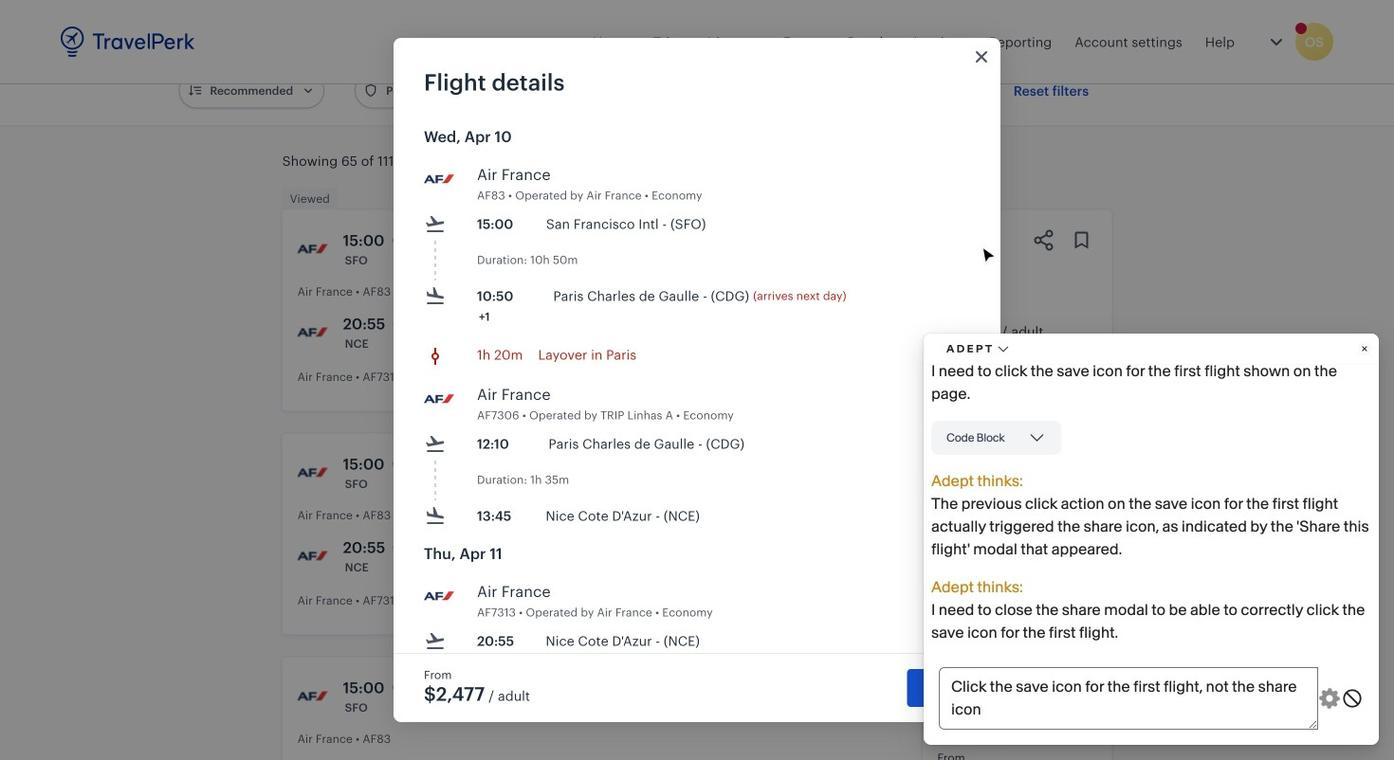 Task type: vqa. For each thing, say whether or not it's contained in the screenshot.
Add First Traveler search field at left bottom
no



Task type: locate. For each thing, give the bounding box(es) containing it.
1 vertical spatial air france image
[[298, 457, 328, 487]]

0 vertical spatial air france image
[[298, 233, 328, 263]]

1 air france image from the top
[[298, 316, 328, 347]]

2 vertical spatial air france image
[[298, 540, 328, 571]]

0 vertical spatial air france image
[[298, 316, 328, 347]]

air france image
[[298, 316, 328, 347], [298, 681, 328, 711]]

air france image
[[298, 233, 328, 263], [298, 457, 328, 487], [298, 540, 328, 571]]

Return field
[[997, 23, 1200, 54]]

3 air france image from the top
[[298, 540, 328, 571]]

1 vertical spatial air france image
[[298, 681, 328, 711]]



Task type: describe. For each thing, give the bounding box(es) containing it.
2 air france image from the top
[[298, 681, 328, 711]]

1 air france image from the top
[[298, 233, 328, 263]]

From search field
[[206, 23, 399, 54]]

To search field
[[490, 23, 682, 54]]

Depart field
[[746, 23, 949, 54]]

modalbody element
[[394, 95, 1001, 761]]

2 air france image from the top
[[298, 457, 328, 487]]

modalheader element
[[394, 38, 1001, 95]]



